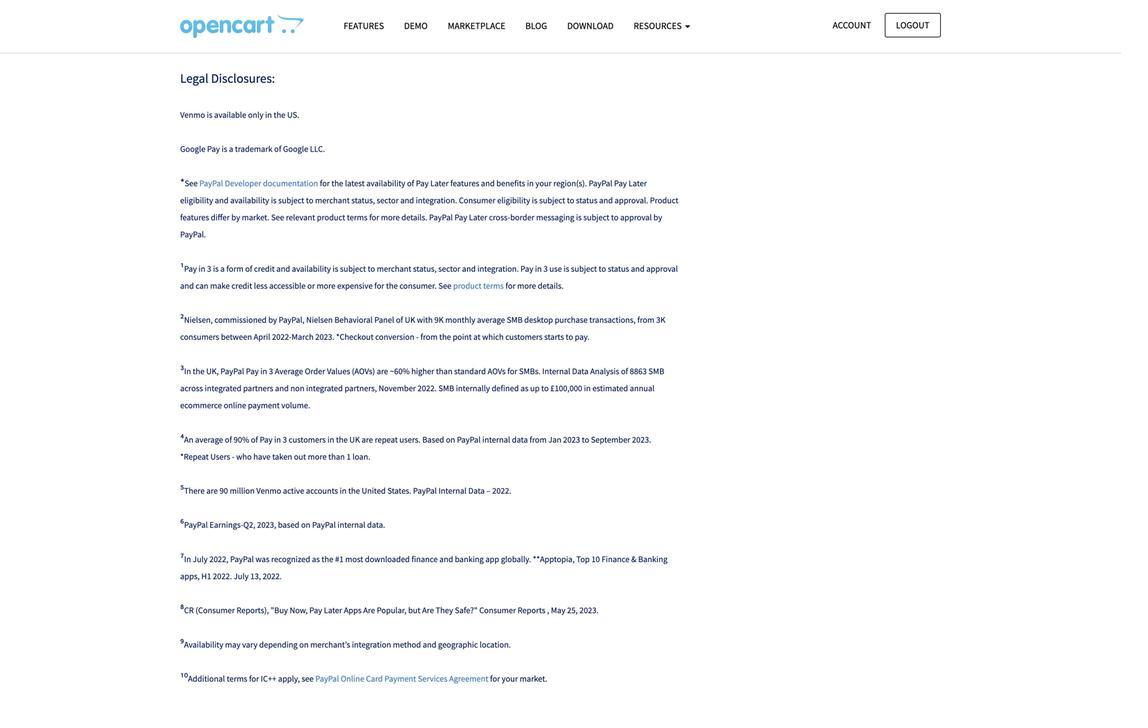 Task type: describe. For each thing, give the bounding box(es) containing it.
in for ⁷
[[184, 554, 191, 564]]

is left trademark
[[222, 144, 227, 154]]

but
[[408, 605, 421, 616]]

to inside ² nielsen, commissioned by paypal, nielsen behavioral panel of uk with 9k monthly average smb desktop purchase transactions, from 3k consumers between april 2022-march 2023. *checkout conversion - from the point at which customers starts to pay.
[[566, 332, 573, 342]]

popular,
[[377, 605, 407, 616]]

there
[[184, 485, 205, 496]]

1 vertical spatial from
[[421, 332, 438, 342]]

*
[[180, 176, 185, 189]]

paypal inside ⁷ in july 2022, paypal was recognized as the #1 most downloaded finance and banking app globally. **apptopia, top 10 finance & banking apps, h1 2022. july 13, 2022.
[[230, 554, 254, 564]]

vary
[[242, 639, 258, 650]]

resources link
[[624, 14, 701, 37]]

consumer.
[[400, 280, 437, 291]]

higher
[[412, 366, 434, 376]]

is left available
[[207, 109, 213, 120]]

defined
[[492, 383, 519, 394]]

consumer inside ⁸ cr (consumer reports), "buy now, pay later apps are popular, but are they safe?" consumer reports , may 25, 2023.
[[480, 605, 516, 616]]

for inside "pay in 3 is a form of credit and availability is subject to merchant status, sector and integration. pay in 3 use is subject to status and approval and can make credit less accessible or more expensive for the consumer. see"
[[375, 280, 385, 291]]

are inside ⁴ an average of 90% of pay in 3 customers in the uk are repeat users. based on paypal internal data from jan 2023 to september 2023. *repeat users - who have taken out more than 1 loan.
[[362, 434, 373, 445]]

is right use
[[564, 263, 570, 274]]

resources
[[634, 20, 684, 32]]

terms inside ¹⁰ additional terms for ic++ apply, see paypal online card payment services agreement for your market.
[[227, 673, 247, 684]]

⁶ paypal earnings-q2, 2023, based on paypal internal data.
[[180, 518, 385, 531]]

to down approval.
[[611, 212, 619, 223]]

2 horizontal spatial availability
[[367, 178, 406, 189]]

million
[[230, 485, 255, 496]]

active
[[283, 485, 304, 496]]

services
[[418, 673, 448, 684]]

the inside ³ in the uk, paypal pay in 3 average order values (aovs) are ~60% higher than standard aovs for smbs. internal data analysis of 8863 smb across integrated partners and non integrated partners, november 2022. smb internally defined as up to £100,000 in estimated annual ecommerce online payment volume.
[[193, 366, 205, 376]]

up
[[530, 383, 540, 394]]

internally
[[456, 383, 490, 394]]

jan
[[549, 434, 562, 445]]

90%
[[234, 434, 249, 445]]

¹
[[180, 261, 184, 275]]

disclosures:
[[211, 70, 275, 86]]

data inside ³ in the uk, paypal pay in 3 average order values (aovs) are ~60% higher than standard aovs for smbs. internal data analysis of 8863 smb across integrated partners and non integrated partners, november 2022. smb internally defined as up to £100,000 in estimated annual ecommerce online payment volume.
[[572, 366, 589, 376]]

venmo is available only in the us.
[[180, 109, 299, 120]]

is down paypal developer documentation link
[[271, 195, 277, 206]]

1 eligibility from the left
[[180, 195, 213, 206]]

marketplace link
[[438, 14, 516, 37]]

and inside ³ in the uk, paypal pay in 3 average order values (aovs) are ~60% higher than standard aovs for smbs. internal data analysis of 8863 smb across integrated partners and non integrated partners, november 2022. smb internally defined as up to £100,000 in estimated annual ecommerce online payment volume.
[[275, 383, 289, 394]]

3 up can
[[207, 263, 211, 274]]

to inside ³ in the uk, paypal pay in 3 average order values (aovs) are ~60% higher than standard aovs for smbs. internal data analysis of 8863 smb across integrated partners and non integrated partners, november 2022. smb internally defined as up to £100,000 in estimated annual ecommerce online payment volume.
[[542, 383, 549, 394]]

states.
[[388, 485, 412, 496]]

subject up "messaging"
[[540, 195, 566, 206]]

paypal inside ³ in the uk, paypal pay in 3 average order values (aovs) are ~60% higher than standard aovs for smbs. internal data analysis of 8863 smb across integrated partners and non integrated partners, november 2022. smb internally defined as up to £100,000 in estimated annual ecommerce online payment volume.
[[221, 366, 244, 376]]

starts
[[545, 332, 564, 342]]

⁴
[[180, 432, 184, 446]]

is up expensive
[[333, 263, 338, 274]]

3 inside ³ in the uk, paypal pay in 3 average order values (aovs) are ~60% higher than standard aovs for smbs. internal data analysis of 8863 smb across integrated partners and non integrated partners, november 2022. smb internally defined as up to £100,000 in estimated annual ecommerce online payment volume.
[[269, 366, 273, 376]]

to right use
[[599, 263, 606, 274]]

uk inside ² nielsen, commissioned by paypal, nielsen behavioral panel of uk with 9k monthly average smb desktop purchase transactions, from 3k consumers between april 2022-march 2023. *checkout conversion - from the point at which customers starts to pay.
[[405, 315, 415, 325]]

2 horizontal spatial smb
[[649, 366, 665, 376]]

pay inside ⁴ an average of 90% of pay in 3 customers in the uk are repeat users. based on paypal internal data from jan 2023 to september 2023. *repeat users - who have taken out more than 1 loan.
[[260, 434, 273, 445]]

as inside ⁷ in july 2022, paypal was recognized as the #1 most downloaded finance and banking app globally. **apptopia, top 10 finance & banking apps, h1 2022. july 13, 2022.
[[312, 554, 320, 564]]

across
[[180, 383, 203, 394]]

account link
[[822, 13, 883, 37]]

paypal.
[[180, 229, 206, 240]]

1 vertical spatial credit
[[232, 280, 252, 291]]

merchant inside the for the latest availability of pay later features and benefits in your region(s). paypal pay later eligibility and availability is subject to merchant status, sector and integration. consumer eligibility is subject to status and approval. product features differ by market. see relevant product terms for more details. paypal pay later cross-border messaging is subject to approval by paypal.
[[315, 195, 350, 206]]

data
[[512, 434, 528, 445]]

paypal down accounts
[[312, 520, 336, 530]]

merchant inside "pay in 3 is a form of credit and availability is subject to merchant status, sector and integration. pay in 3 use is subject to status and approval and can make credit less accessible or more expensive for the consumer. see"
[[377, 263, 412, 274]]

2 horizontal spatial from
[[638, 315, 655, 325]]

q2,
[[243, 520, 256, 530]]

1 horizontal spatial product
[[453, 280, 482, 291]]

approval.
[[615, 195, 649, 206]]

the inside "pay in 3 is a form of credit and availability is subject to merchant status, sector and integration. pay in 3 use is subject to status and approval and can make credit less accessible or more expensive for the consumer. see"
[[386, 280, 398, 291]]

availability
[[184, 639, 223, 650]]

users.
[[400, 434, 421, 445]]

globally.
[[501, 554, 531, 564]]

latest
[[345, 178, 365, 189]]

legal
[[180, 70, 209, 86]]

form
[[227, 263, 244, 274]]

earnings-
[[210, 520, 243, 530]]

partners
[[243, 383, 273, 394]]

3k
[[657, 315, 666, 325]]

⁶
[[180, 518, 184, 531]]

1
[[347, 451, 351, 462]]

than inside ³ in the uk, paypal pay in 3 average order values (aovs) are ~60% higher than standard aovs for smbs. internal data analysis of 8863 smb across integrated partners and non integrated partners, november 2022. smb internally defined as up to £100,000 in estimated annual ecommerce online payment volume.
[[436, 366, 453, 376]]

online
[[341, 673, 364, 684]]

is up make
[[213, 263, 219, 274]]

1 horizontal spatial credit
[[254, 263, 275, 274]]

your inside the for the latest availability of pay later features and benefits in your region(s). paypal pay later eligibility and availability is subject to merchant status, sector and integration. consumer eligibility is subject to status and approval. product features differ by market. see relevant product terms for more details. paypal pay later cross-border messaging is subject to approval by paypal.
[[536, 178, 552, 189]]

available
[[214, 109, 246, 120]]

your inside ¹⁰ additional terms for ic++ apply, see paypal online card payment services agreement for your market.
[[502, 673, 518, 684]]

of inside the for the latest availability of pay later features and benefits in your region(s). paypal pay later eligibility and availability is subject to merchant status, sector and integration. consumer eligibility is subject to status and approval. product features differ by market. see relevant product terms for more details. paypal pay later cross-border messaging is subject to approval by paypal.
[[407, 178, 414, 189]]

can
[[196, 280, 208, 291]]

most
[[345, 554, 363, 564]]

2023. inside ² nielsen, commissioned by paypal, nielsen behavioral panel of uk with 9k monthly average smb desktop purchase transactions, from 3k consumers between april 2022-march 2023. *checkout conversion - from the point at which customers starts to pay.
[[315, 332, 335, 342]]

subject right use
[[571, 263, 597, 274]]

- inside ⁴ an average of 90% of pay in 3 customers in the uk are repeat users. based on paypal internal data from jan 2023 to september 2023. *repeat users - who have taken out more than 1 loan.
[[232, 451, 235, 462]]

non
[[291, 383, 305, 394]]

transactions,
[[590, 315, 636, 325]]

from inside ⁴ an average of 90% of pay in 3 customers in the uk are repeat users. based on paypal internal data from jan 2023 to september 2023. *repeat users - who have taken out more than 1 loan.
[[530, 434, 547, 445]]

**apptopia,
[[533, 554, 575, 564]]

paypal left cross-
[[429, 212, 453, 223]]

market. inside ¹⁰ additional terms for ic++ apply, see paypal online card payment services agreement for your market.
[[520, 673, 548, 684]]

are inside ⁵ there are 90 million venmo active accounts in the united states. paypal internal data – 2022.
[[206, 485, 218, 496]]

expensive
[[337, 280, 373, 291]]

use
[[550, 263, 562, 274]]

availability inside "pay in 3 is a form of credit and availability is subject to merchant status, sector and integration. pay in 3 use is subject to status and approval and can make credit less accessible or more expensive for the consumer. see"
[[292, 263, 331, 274]]

customers inside ² nielsen, commissioned by paypal, nielsen behavioral panel of uk with 9k monthly average smb desktop purchase transactions, from 3k consumers between april 2022-march 2023. *checkout conversion - from the point at which customers starts to pay.
[[506, 332, 543, 342]]

2 eligibility from the left
[[497, 195, 530, 206]]

more inside ⁴ an average of 90% of pay in 3 customers in the uk are repeat users. based on paypal internal data from jan 2023 to september 2023. *repeat users - who have taken out more than 1 loan.
[[308, 451, 327, 462]]

uk inside ⁴ an average of 90% of pay in 3 customers in the uk are repeat users. based on paypal internal data from jan 2023 to september 2023. *repeat users - who have taken out more than 1 loan.
[[350, 434, 360, 445]]

as inside ³ in the uk, paypal pay in 3 average order values (aovs) are ~60% higher than standard aovs for smbs. internal data analysis of 8863 smb across integrated partners and non integrated partners, november 2022. smb internally defined as up to £100,000 in estimated annual ecommerce online payment volume.
[[521, 383, 529, 394]]

3 left use
[[544, 263, 548, 274]]

1 horizontal spatial features
[[451, 178, 480, 189]]

purchase
[[555, 315, 588, 325]]

£100,000
[[551, 383, 583, 394]]

- inside ² nielsen, commissioned by paypal, nielsen behavioral panel of uk with 9k monthly average smb desktop purchase transactions, from 3k consumers between april 2022-march 2023. *checkout conversion - from the point at which customers starts to pay.
[[416, 332, 419, 342]]

to up expensive
[[368, 263, 375, 274]]

(aovs)
[[352, 366, 375, 376]]

2022. inside ³ in the uk, paypal pay in 3 average order values (aovs) are ~60% higher than standard aovs for smbs. internal data analysis of 8863 smb across integrated partners and non integrated partners, november 2022. smb internally defined as up to £100,000 in estimated annual ecommerce online payment volume.
[[418, 383, 437, 394]]

status inside the for the latest availability of pay later features and benefits in your region(s). paypal pay later eligibility and availability is subject to merchant status, sector and integration. consumer eligibility is subject to status and approval. product features differ by market. see relevant product terms for more details. paypal pay later cross-border messaging is subject to approval by paypal.
[[576, 195, 598, 206]]

developer
[[225, 178, 261, 189]]

1 vertical spatial availability
[[230, 195, 269, 206]]

data.
[[367, 520, 385, 530]]

demo link
[[394, 14, 438, 37]]

the inside the for the latest availability of pay later features and benefits in your region(s). paypal pay later eligibility and availability is subject to merchant status, sector and integration. consumer eligibility is subject to status and approval. product features differ by market. see relevant product terms for more details. paypal pay later cross-border messaging is subject to approval by paypal.
[[332, 178, 343, 189]]

are inside ³ in the uk, paypal pay in 3 average order values (aovs) are ~60% higher than standard aovs for smbs. internal data analysis of 8863 smb across integrated partners and non integrated partners, november 2022. smb internally defined as up to £100,000 in estimated annual ecommerce online payment volume.
[[377, 366, 388, 376]]

only
[[248, 109, 264, 120]]

13,
[[250, 571, 261, 582]]

2023. inside ⁸ cr (consumer reports), "buy now, pay later apps are popular, but are they safe?" consumer reports , may 25, 2023.
[[580, 605, 599, 616]]

⁴ an average of 90% of pay in 3 customers in the uk are repeat users. based on paypal internal data from jan 2023 to september 2023. *repeat users - who have taken out more than 1 loan.
[[180, 432, 652, 462]]

consumer inside the for the latest availability of pay later features and benefits in your region(s). paypal pay later eligibility and availability is subject to merchant status, sector and integration. consumer eligibility is subject to status and approval. product features differ by market. see relevant product terms for more details. paypal pay later cross-border messaging is subject to approval by paypal.
[[459, 195, 496, 206]]

status, inside the for the latest availability of pay later features and benefits in your region(s). paypal pay later eligibility and availability is subject to merchant status, sector and integration. consumer eligibility is subject to status and approval. product features differ by market. see relevant product terms for more details. paypal pay later cross-border messaging is subject to approval by paypal.
[[352, 195, 375, 206]]

~60%
[[390, 366, 410, 376]]

download
[[567, 20, 614, 32]]

cr
[[184, 605, 194, 616]]

the left us. on the top left of page
[[274, 109, 286, 120]]

apps
[[344, 605, 362, 616]]

see for expensive
[[439, 280, 452, 291]]

behavioral
[[335, 315, 373, 325]]

1 horizontal spatial july
[[234, 571, 249, 582]]

2022. right h1
[[213, 571, 232, 582]]

payment
[[248, 400, 280, 411]]

of right '90%' at the bottom
[[251, 434, 258, 445]]

blog link
[[516, 14, 557, 37]]

documentation
[[263, 178, 318, 189]]

consumers
[[180, 332, 219, 342]]

safe?"
[[455, 605, 478, 616]]

nielsen
[[306, 315, 333, 325]]

the inside ² nielsen, commissioned by paypal, nielsen behavioral panel of uk with 9k monthly average smb desktop purchase transactions, from 3k consumers between april 2022-march 2023. *checkout conversion - from the point at which customers starts to pay.
[[439, 332, 451, 342]]

average inside ² nielsen, commissioned by paypal, nielsen behavioral panel of uk with 9k monthly average smb desktop purchase transactions, from 3k consumers between april 2022-march 2023. *checkout conversion - from the point at which customers starts to pay.
[[477, 315, 505, 325]]

paypal online card payment services agreement link
[[316, 673, 489, 684]]

paypal,
[[279, 315, 305, 325]]

(consumer
[[196, 605, 235, 616]]

opencart - paypal checkout integration image
[[180, 14, 304, 38]]

accounts
[[306, 485, 338, 496]]

⁵ there are 90 million venmo active accounts in the united states. paypal internal data – 2022.
[[180, 483, 512, 497]]

uk,
[[206, 366, 219, 376]]

more inside "pay in 3 is a form of credit and availability is subject to merchant status, sector and integration. pay in 3 use is subject to status and approval and can make credit less accessible or more expensive for the consumer. see"
[[317, 280, 336, 291]]

partners,
[[345, 383, 377, 394]]

see for features
[[271, 212, 284, 223]]

border
[[511, 212, 535, 223]]

based
[[278, 520, 300, 530]]

in inside ⁵ there are 90 million venmo active accounts in the united states. paypal internal data – 2022.
[[340, 485, 347, 496]]

details. inside the for the latest availability of pay later features and benefits in your region(s). paypal pay later eligibility and availability is subject to merchant status, sector and integration. consumer eligibility is subject to status and approval. product features differ by market. see relevant product terms for more details. paypal pay later cross-border messaging is subject to approval by paypal.
[[402, 212, 428, 223]]

of left '90%' at the bottom
[[225, 434, 232, 445]]

see paypal developer documentation
[[185, 178, 318, 189]]

paypal right *
[[199, 178, 223, 189]]

2 google from the left
[[283, 144, 308, 154]]

2 horizontal spatial by
[[654, 212, 663, 223]]

commissioned
[[215, 315, 267, 325]]

0 horizontal spatial by
[[232, 212, 240, 223]]

paypal right region(s).
[[589, 178, 613, 189]]

and inside ⁹ availability may vary depending on merchant's integration method and geographic location.
[[423, 639, 437, 650]]

internal inside ⁶ paypal earnings-q2, 2023, based on paypal internal data.
[[338, 520, 366, 530]]

downloaded
[[365, 554, 410, 564]]

desktop
[[525, 315, 553, 325]]

of right trademark
[[274, 144, 281, 154]]

3 inside ⁴ an average of 90% of pay in 3 customers in the uk are repeat users. based on paypal internal data from jan 2023 to september 2023. *repeat users - who have taken out more than 1 loan.
[[283, 434, 287, 445]]

subject down documentation
[[278, 195, 304, 206]]

now,
[[290, 605, 308, 616]]



Task type: vqa. For each thing, say whether or not it's contained in the screenshot.
the v3 to the left
no



Task type: locate. For each thing, give the bounding box(es) containing it.
⁷
[[180, 552, 184, 565]]

paypal inside ¹⁰ additional terms for ic++ apply, see paypal online card payment services agreement for your market.
[[316, 673, 339, 684]]

account
[[833, 19, 872, 31]]

smbs.
[[519, 366, 541, 376]]

market.
[[242, 212, 270, 223], [520, 673, 548, 684]]

subject up expensive
[[340, 263, 366, 274]]

2 vertical spatial 2023.
[[580, 605, 599, 616]]

of inside "pay in 3 is a form of credit and availability is subject to merchant status, sector and integration. pay in 3 use is subject to status and approval and can make credit less accessible or more expensive for the consumer. see"
[[245, 263, 252, 274]]

subject right "messaging"
[[584, 212, 610, 223]]

uk
[[405, 315, 415, 325], [350, 434, 360, 445]]

terms down latest
[[347, 212, 368, 223]]

0 horizontal spatial venmo
[[180, 109, 205, 120]]

conversion
[[375, 332, 415, 342]]

in up apps,
[[184, 554, 191, 564]]

²
[[180, 313, 184, 326]]

integrated down order
[[306, 383, 343, 394]]

the left #1
[[322, 554, 334, 564]]

in
[[265, 109, 272, 120], [527, 178, 534, 189], [199, 263, 205, 274], [535, 263, 542, 274], [261, 366, 267, 376], [584, 383, 591, 394], [274, 434, 281, 445], [328, 434, 334, 445], [340, 485, 347, 496]]

the inside ⁵ there are 90 million venmo active accounts in the united states. paypal internal data – 2022.
[[348, 485, 360, 496]]

data up £100,000
[[572, 366, 589, 376]]

less
[[254, 280, 268, 291]]

for
[[320, 178, 330, 189], [369, 212, 379, 223], [375, 280, 385, 291], [506, 280, 516, 291], [508, 366, 518, 376], [249, 673, 259, 684], [490, 673, 500, 684]]

google pay is a trademark of google llc.
[[180, 144, 325, 154]]

0 horizontal spatial market.
[[242, 212, 270, 223]]

smb left internally at left
[[439, 383, 454, 394]]

to right 2023
[[582, 434, 590, 445]]

in inside the for the latest availability of pay later features and benefits in your region(s). paypal pay later eligibility and availability is subject to merchant status, sector and integration. consumer eligibility is subject to status and approval. product features differ by market. see relevant product terms for more details. paypal pay later cross-border messaging is subject to approval by paypal.
[[527, 178, 534, 189]]

1 vertical spatial uk
[[350, 434, 360, 445]]

and inside ⁷ in july 2022, paypal was recognized as the #1 most downloaded finance and banking app globally. **apptopia, top 10 finance & banking apps, h1 2022. july 13, 2022.
[[440, 554, 453, 564]]

banking
[[455, 554, 484, 564]]

internal inside ⁵ there are 90 million venmo active accounts in the united states. paypal internal data – 2022.
[[439, 485, 467, 496]]

banking
[[639, 554, 668, 564]]

average right an
[[195, 434, 223, 445]]

0 vertical spatial july
[[193, 554, 208, 564]]

1 horizontal spatial terms
[[347, 212, 368, 223]]

more
[[381, 212, 400, 223], [317, 280, 336, 291], [518, 280, 536, 291], [308, 451, 327, 462]]

more inside the for the latest availability of pay later features and benefits in your region(s). paypal pay later eligibility and availability is subject to merchant status, sector and integration. consumer eligibility is subject to status and approval. product features differ by market. see relevant product terms for more details. paypal pay later cross-border messaging is subject to approval by paypal.
[[381, 212, 400, 223]]

average
[[477, 315, 505, 325], [195, 434, 223, 445]]

0 horizontal spatial july
[[193, 554, 208, 564]]

to inside ⁴ an average of 90% of pay in 3 customers in the uk are repeat users. based on paypal internal data from jan 2023 to september 2023. *repeat users - who have taken out more than 1 loan.
[[582, 434, 590, 445]]

a left trademark
[[229, 144, 233, 154]]

1 horizontal spatial market.
[[520, 673, 548, 684]]

1 horizontal spatial integrated
[[306, 383, 343, 394]]

terms right additional
[[227, 673, 247, 684]]

top
[[577, 554, 590, 564]]

of inside ³ in the uk, paypal pay in 3 average order values (aovs) are ~60% higher than standard aovs for smbs. internal data analysis of 8863 smb across integrated partners and non integrated partners, november 2022. smb internally defined as up to £100,000 in estimated annual ecommerce online payment volume.
[[621, 366, 628, 376]]

2 in from the top
[[184, 554, 191, 564]]

the left united
[[348, 485, 360, 496]]

1 vertical spatial a
[[220, 263, 225, 274]]

2 horizontal spatial terms
[[483, 280, 504, 291]]

annual
[[630, 383, 655, 394]]

terms
[[347, 212, 368, 223], [483, 280, 504, 291], [227, 673, 247, 684]]

smb inside ² nielsen, commissioned by paypal, nielsen behavioral panel of uk with 9k monthly average smb desktop purchase transactions, from 3k consumers between april 2022-march 2023. *checkout conversion - from the point at which customers starts to pay.
[[507, 315, 523, 325]]

1 vertical spatial -
[[232, 451, 235, 462]]

based
[[423, 434, 444, 445]]

2023.
[[315, 332, 335, 342], [632, 434, 652, 445], [580, 605, 599, 616]]

1 vertical spatial are
[[362, 434, 373, 445]]

availability right latest
[[367, 178, 406, 189]]

is
[[207, 109, 213, 120], [222, 144, 227, 154], [271, 195, 277, 206], [532, 195, 538, 206], [576, 212, 582, 223], [213, 263, 219, 274], [333, 263, 338, 274], [564, 263, 570, 274]]

⁵
[[180, 483, 184, 497]]

average up "which"
[[477, 315, 505, 325]]

subject
[[278, 195, 304, 206], [540, 195, 566, 206], [584, 212, 610, 223], [340, 263, 366, 274], [571, 263, 597, 274]]

at
[[474, 332, 481, 342]]

0 vertical spatial credit
[[254, 263, 275, 274]]

2 integrated from the left
[[306, 383, 343, 394]]

0 horizontal spatial details.
[[402, 212, 428, 223]]

internal up £100,000
[[543, 366, 571, 376]]

aovs
[[488, 366, 506, 376]]

0 vertical spatial from
[[638, 315, 655, 325]]

average inside ⁴ an average of 90% of pay in 3 customers in the uk are repeat users. based on paypal internal data from jan 2023 to september 2023. *repeat users - who have taken out more than 1 loan.
[[195, 434, 223, 445]]

⁹ availability may vary depending on merchant's integration method and geographic location.
[[180, 637, 511, 651]]

0 vertical spatial in
[[184, 366, 191, 376]]

2 horizontal spatial are
[[377, 366, 388, 376]]

later inside ⁸ cr (consumer reports), "buy now, pay later apps are popular, but are they safe?" consumer reports , may 25, 2023.
[[324, 605, 342, 616]]

paypal inside ⁵ there are 90 million venmo active accounts in the united states. paypal internal data – 2022.
[[413, 485, 437, 496]]

was
[[256, 554, 270, 564]]

2022. right "13,"
[[263, 571, 282, 582]]

0 horizontal spatial sector
[[377, 195, 399, 206]]

1 google from the left
[[180, 144, 206, 154]]

legal disclosures:
[[180, 70, 275, 86]]

of left 8863
[[621, 366, 628, 376]]

0 horizontal spatial features
[[180, 212, 209, 223]]

status down region(s).
[[576, 195, 598, 206]]

of inside ² nielsen, commissioned by paypal, nielsen behavioral panel of uk with 9k monthly average smb desktop purchase transactions, from 3k consumers between april 2022-march 2023. *checkout conversion - from the point at which customers starts to pay.
[[396, 315, 403, 325]]

your down location.
[[502, 673, 518, 684]]

than inside ⁴ an average of 90% of pay in 3 customers in the uk are repeat users. based on paypal internal data from jan 2023 to september 2023. *repeat users - who have taken out more than 1 loan.
[[329, 451, 345, 462]]

approval down approval.
[[621, 212, 652, 223]]

0 horizontal spatial uk
[[350, 434, 360, 445]]

2 vertical spatial terms
[[227, 673, 247, 684]]

is right "messaging"
[[576, 212, 582, 223]]

average
[[275, 366, 303, 376]]

0 horizontal spatial status
[[576, 195, 598, 206]]

0 vertical spatial integration.
[[416, 195, 457, 206]]

1 vertical spatial smb
[[649, 366, 665, 376]]

0 vertical spatial consumer
[[459, 195, 496, 206]]

status, down latest
[[352, 195, 375, 206]]

1 vertical spatial sector
[[439, 263, 461, 274]]

loan.
[[353, 451, 370, 462]]

2 are from the left
[[422, 605, 434, 616]]

status
[[576, 195, 598, 206], [608, 263, 630, 274]]

data
[[572, 366, 589, 376], [468, 485, 485, 496]]

approval up 3k
[[647, 263, 678, 274]]

in up across
[[184, 366, 191, 376]]

is up border
[[532, 195, 538, 206]]

0 horizontal spatial terms
[[227, 673, 247, 684]]

status up transactions, at the right top of the page
[[608, 263, 630, 274]]

integrated down uk,
[[205, 383, 242, 394]]

paypal developer documentation link
[[199, 178, 318, 189]]

2 vertical spatial are
[[206, 485, 218, 496]]

paypal inside ⁴ an average of 90% of pay in 3 customers in the uk are repeat users. based on paypal internal data from jan 2023 to september 2023. *repeat users - who have taken out more than 1 loan.
[[457, 434, 481, 445]]

1 horizontal spatial average
[[477, 315, 505, 325]]

terms up "which"
[[483, 280, 504, 291]]

internal left data.
[[338, 520, 366, 530]]

out
[[294, 451, 306, 462]]

2023. inside ⁴ an average of 90% of pay in 3 customers in the uk are repeat users. based on paypal internal data from jan 2023 to september 2023. *repeat users - who have taken out more than 1 loan.
[[632, 434, 652, 445]]

1 horizontal spatial internal
[[483, 434, 510, 445]]

0 vertical spatial on
[[446, 434, 455, 445]]

analysis
[[591, 366, 620, 376]]

for inside ³ in the uk, paypal pay in 3 average order values (aovs) are ~60% higher than standard aovs for smbs. internal data analysis of 8863 smb across integrated partners and non integrated partners, november 2022. smb internally defined as up to £100,000 in estimated annual ecommerce online payment volume.
[[508, 366, 518, 376]]

paypal left "earnings-"
[[184, 520, 208, 530]]

1 horizontal spatial -
[[416, 332, 419, 342]]

july left "13,"
[[234, 571, 249, 582]]

see up paypal.
[[185, 178, 198, 189]]

1 vertical spatial on
[[301, 520, 311, 530]]

product
[[650, 195, 679, 206]]

internal left data
[[483, 434, 510, 445]]

september
[[591, 434, 631, 445]]

see inside "pay in 3 is a form of credit and availability is subject to merchant status, sector and integration. pay in 3 use is subject to status and approval and can make credit less accessible or more expensive for the consumer. see"
[[439, 280, 452, 291]]

merchant up consumer.
[[377, 263, 412, 274]]

the inside ⁷ in july 2022, paypal was recognized as the #1 most downloaded finance and banking app globally. **apptopia, top 10 finance & banking apps, h1 2022. july 13, 2022.
[[322, 554, 334, 564]]

0 horizontal spatial 2023.
[[315, 332, 335, 342]]

in for ³
[[184, 366, 191, 376]]

1 vertical spatial in
[[184, 554, 191, 564]]

to down region(s).
[[567, 195, 575, 206]]

0 horizontal spatial average
[[195, 434, 223, 445]]

status,
[[352, 195, 375, 206], [413, 263, 437, 274]]

pay inside ⁸ cr (consumer reports), "buy now, pay later apps are popular, but are they safe?" consumer reports , may 25, 2023.
[[310, 605, 322, 616]]

consumer
[[459, 195, 496, 206], [480, 605, 516, 616]]

region(s).
[[554, 178, 587, 189]]

sector inside "pay in 3 is a form of credit and availability is subject to merchant status, sector and integration. pay in 3 use is subject to status and approval and can make credit less accessible or more expensive for the consumer. see"
[[439, 263, 461, 274]]

status, up consumer.
[[413, 263, 437, 274]]

customers inside ⁴ an average of 90% of pay in 3 customers in the uk are repeat users. based on paypal internal data from jan 2023 to september 2023. *repeat users - who have taken out more than 1 loan.
[[289, 434, 326, 445]]

0 vertical spatial customers
[[506, 332, 543, 342]]

from left "jan"
[[530, 434, 547, 445]]

smb right 8863
[[649, 366, 665, 376]]

internal inside ⁴ an average of 90% of pay in 3 customers in the uk are repeat users. based on paypal internal data from jan 2023 to september 2023. *repeat users - who have taken out more than 1 loan.
[[483, 434, 510, 445]]

0 horizontal spatial see
[[185, 178, 198, 189]]

0 horizontal spatial smb
[[439, 383, 454, 394]]

are right but
[[422, 605, 434, 616]]

0 vertical spatial approval
[[621, 212, 652, 223]]

0 horizontal spatial internal
[[439, 485, 467, 496]]

1 vertical spatial average
[[195, 434, 223, 445]]

july right ⁷
[[193, 554, 208, 564]]

availability up or
[[292, 263, 331, 274]]

to
[[306, 195, 314, 206], [567, 195, 575, 206], [611, 212, 619, 223], [368, 263, 375, 274], [599, 263, 606, 274], [566, 332, 573, 342], [542, 383, 549, 394], [582, 434, 590, 445]]

by right differ at the left top
[[232, 212, 240, 223]]

0 horizontal spatial credit
[[232, 280, 252, 291]]

0 vertical spatial venmo
[[180, 109, 205, 120]]

0 vertical spatial a
[[229, 144, 233, 154]]

0 horizontal spatial merchant
[[315, 195, 350, 206]]

market. down paypal developer documentation link
[[242, 212, 270, 223]]

*checkout
[[336, 332, 374, 342]]

consumer right the safe?"
[[480, 605, 516, 616]]

0 horizontal spatial google
[[180, 144, 206, 154]]

features left benefits
[[451, 178, 480, 189]]

1 vertical spatial your
[[502, 673, 518, 684]]

¹⁰ additional terms for ic++ apply, see paypal online card payment services agreement for your market.
[[180, 671, 548, 685]]

1 vertical spatial status
[[608, 263, 630, 274]]

reports),
[[237, 605, 269, 616]]

may
[[551, 605, 566, 616]]

customers up out
[[289, 434, 326, 445]]

³ in the uk, paypal pay in 3 average order values (aovs) are ~60% higher than standard aovs for smbs. internal data analysis of 8863 smb across integrated partners and non integrated partners, november 2022. smb internally defined as up to £100,000 in estimated annual ecommerce online payment volume.
[[180, 364, 665, 411]]

logout
[[897, 19, 930, 31]]

nielsen,
[[184, 315, 213, 325]]

of right form
[[245, 263, 252, 274]]

2 vertical spatial availability
[[292, 263, 331, 274]]

by inside ² nielsen, commissioned by paypal, nielsen behavioral panel of uk with 9k monthly average smb desktop purchase transactions, from 3k consumers between april 2022-march 2023. *checkout conversion - from the point at which customers starts to pay.
[[268, 315, 277, 325]]

panel
[[375, 315, 394, 325]]

0 vertical spatial internal
[[543, 366, 571, 376]]

status, inside "pay in 3 is a form of credit and availability is subject to merchant status, sector and integration. pay in 3 use is subject to status and approval and can make credit less accessible or more expensive for the consumer. see"
[[413, 263, 437, 274]]

pay in 3 is a form of credit and availability is subject to merchant status, sector and integration. pay in 3 use is subject to status and approval and can make credit less accessible or more expensive for the consumer. see
[[180, 263, 678, 291]]

market. inside the for the latest availability of pay later features and benefits in your region(s). paypal pay later eligibility and availability is subject to merchant status, sector and integration. consumer eligibility is subject to status and approval. product features differ by market. see relevant product terms for more details. paypal pay later cross-border messaging is subject to approval by paypal.
[[242, 212, 270, 223]]

integration. inside "pay in 3 is a form of credit and availability is subject to merchant status, sector and integration. pay in 3 use is subject to status and approval and can make credit less accessible or more expensive for the consumer. see"
[[478, 263, 519, 274]]

1 horizontal spatial your
[[536, 178, 552, 189]]

0 horizontal spatial availability
[[230, 195, 269, 206]]

are left "~60%"
[[377, 366, 388, 376]]

order
[[305, 366, 325, 376]]

2022. down the higher
[[418, 383, 437, 394]]

for the latest availability of pay later features and benefits in your region(s). paypal pay later eligibility and availability is subject to merchant status, sector and integration. consumer eligibility is subject to status and approval. product features differ by market. see relevant product terms for more details. paypal pay later cross-border messaging is subject to approval by paypal.
[[180, 178, 679, 240]]

consumer up cross-
[[459, 195, 496, 206]]

customers down desktop
[[506, 332, 543, 342]]

credit up less
[[254, 263, 275, 274]]

to left pay.
[[566, 332, 573, 342]]

2022,
[[209, 554, 229, 564]]

0 horizontal spatial a
[[220, 263, 225, 274]]

internal inside ³ in the uk, paypal pay in 3 average order values (aovs) are ~60% higher than standard aovs for smbs. internal data analysis of 8863 smb across integrated partners and non integrated partners, november 2022. smb internally defined as up to £100,000 in estimated annual ecommerce online payment volume.
[[543, 366, 571, 376]]

to up relevant
[[306, 195, 314, 206]]

features up paypal.
[[180, 212, 209, 223]]

1 horizontal spatial see
[[271, 212, 284, 223]]

1 horizontal spatial google
[[283, 144, 308, 154]]

0 vertical spatial availability
[[367, 178, 406, 189]]

2022. inside ⁵ there are 90 million venmo active accounts in the united states. paypal internal data – 2022.
[[492, 485, 512, 496]]

1 horizontal spatial are
[[422, 605, 434, 616]]

smb
[[507, 315, 523, 325], [649, 366, 665, 376], [439, 383, 454, 394]]

2 vertical spatial on
[[299, 639, 309, 650]]

customers
[[506, 332, 543, 342], [289, 434, 326, 445]]

2023. right september
[[632, 434, 652, 445]]

0 vertical spatial are
[[377, 366, 388, 376]]

0 horizontal spatial status,
[[352, 195, 375, 206]]

0 vertical spatial 2023.
[[315, 332, 335, 342]]

status inside "pay in 3 is a form of credit and availability is subject to merchant status, sector and integration. pay in 3 use is subject to status and approval and can make credit less accessible or more expensive for the consumer. see"
[[608, 263, 630, 274]]

are left 90
[[206, 485, 218, 496]]

1 vertical spatial features
[[180, 212, 209, 223]]

0 horizontal spatial customers
[[289, 434, 326, 445]]

llc.
[[310, 144, 325, 154]]

united
[[362, 485, 386, 496]]

later
[[431, 178, 449, 189], [629, 178, 647, 189], [469, 212, 488, 223], [324, 605, 342, 616]]

see right consumer.
[[439, 280, 452, 291]]

1 horizontal spatial integration.
[[478, 263, 519, 274]]

25,
[[567, 605, 578, 616]]

1 horizontal spatial eligibility
[[497, 195, 530, 206]]

a left form
[[220, 263, 225, 274]]

details. up "pay in 3 is a form of credit and availability is subject to merchant status, sector and integration. pay in 3 use is subject to status and approval and can make credit less accessible or more expensive for the consumer. see"
[[402, 212, 428, 223]]

are
[[377, 366, 388, 376], [362, 434, 373, 445], [206, 485, 218, 496]]

⁸
[[180, 603, 184, 616]]

by left the paypal, at the top of page
[[268, 315, 277, 325]]

1 are from the left
[[363, 605, 375, 616]]

of right latest
[[407, 178, 414, 189]]

0 horizontal spatial as
[[312, 554, 320, 564]]

1 vertical spatial status,
[[413, 263, 437, 274]]

product inside the for the latest availability of pay later features and benefits in your region(s). paypal pay later eligibility and availability is subject to merchant status, sector and integration. consumer eligibility is subject to status and approval. product features differ by market. see relevant product terms for more details. paypal pay later cross-border messaging is subject to approval by paypal.
[[317, 212, 345, 223]]

2023. down 'nielsen'
[[315, 332, 335, 342]]

see inside the for the latest availability of pay later features and benefits in your region(s). paypal pay later eligibility and availability is subject to merchant status, sector and integration. consumer eligibility is subject to status and approval. product features differ by market. see relevant product terms for more details. paypal pay later cross-border messaging is subject to approval by paypal.
[[271, 212, 284, 223]]

2023,
[[257, 520, 276, 530]]

in inside ³ in the uk, paypal pay in 3 average order values (aovs) are ~60% higher than standard aovs for smbs. internal data analysis of 8863 smb across integrated partners and non integrated partners, november 2022. smb internally defined as up to £100,000 in estimated annual ecommerce online payment volume.
[[184, 366, 191, 376]]

1 horizontal spatial venmo
[[256, 485, 281, 496]]

0 vertical spatial average
[[477, 315, 505, 325]]

terms inside the for the latest availability of pay later features and benefits in your region(s). paypal pay later eligibility and availability is subject to merchant status, sector and integration. consumer eligibility is subject to status and approval. product features differ by market. see relevant product terms for more details. paypal pay later cross-border messaging is subject to approval by paypal.
[[347, 212, 368, 223]]

venmo left active
[[256, 485, 281, 496]]

1 vertical spatial integration.
[[478, 263, 519, 274]]

0 vertical spatial than
[[436, 366, 453, 376]]

eligibility
[[180, 195, 213, 206], [497, 195, 530, 206]]

details. down use
[[538, 280, 564, 291]]

approval inside "pay in 3 is a form of credit and availability is subject to merchant status, sector and integration. pay in 3 use is subject to status and approval and can make credit less accessible or more expensive for the consumer. see"
[[647, 263, 678, 274]]

in inside ⁷ in july 2022, paypal was recognized as the #1 most downloaded finance and banking app globally. **apptopia, top 10 finance & banking apps, h1 2022. july 13, 2022.
[[184, 554, 191, 564]]

1 vertical spatial approval
[[647, 263, 678, 274]]

1 vertical spatial details.
[[538, 280, 564, 291]]

90
[[220, 485, 228, 496]]

venmo inside ⁵ there are 90 million venmo active accounts in the united states. paypal internal data – 2022.
[[256, 485, 281, 496]]

1 vertical spatial customers
[[289, 434, 326, 445]]

the inside ⁴ an average of 90% of pay in 3 customers in the uk are repeat users. based on paypal internal data from jan 2023 to september 2023. *repeat users - who have taken out more than 1 loan.
[[336, 434, 348, 445]]

pay inside ³ in the uk, paypal pay in 3 average order values (aovs) are ~60% higher than standard aovs for smbs. internal data analysis of 8863 smb across integrated partners and non integrated partners, november 2022. smb internally defined as up to £100,000 in estimated annual ecommerce online payment volume.
[[246, 366, 259, 376]]

or
[[307, 280, 315, 291]]

1 vertical spatial internal
[[338, 520, 366, 530]]

sector
[[377, 195, 399, 206], [439, 263, 461, 274]]

1 vertical spatial venmo
[[256, 485, 281, 496]]

0 vertical spatial -
[[416, 332, 419, 342]]

integration. inside the for the latest availability of pay later features and benefits in your region(s). paypal pay later eligibility and availability is subject to merchant status, sector and integration. consumer eligibility is subject to status and approval. product features differ by market. see relevant product terms for more details. paypal pay later cross-border messaging is subject to approval by paypal.
[[416, 195, 457, 206]]

1 horizontal spatial by
[[268, 315, 277, 325]]

volume.
[[282, 400, 310, 411]]

1 horizontal spatial a
[[229, 144, 233, 154]]

1 vertical spatial product
[[453, 280, 482, 291]]

0 vertical spatial as
[[521, 383, 529, 394]]

point
[[453, 332, 472, 342]]

on inside ⁶ paypal earnings-q2, 2023, based on paypal internal data.
[[301, 520, 311, 530]]

values
[[327, 366, 350, 376]]

marketplace
[[448, 20, 506, 32]]

sector inside the for the latest availability of pay later features and benefits in your region(s). paypal pay later eligibility and availability is subject to merchant status, sector and integration. consumer eligibility is subject to status and approval. product features differ by market. see relevant product terms for more details. paypal pay later cross-border messaging is subject to approval by paypal.
[[377, 195, 399, 206]]

1 integrated from the left
[[205, 383, 242, 394]]

2 vertical spatial from
[[530, 434, 547, 445]]

eligibility down benefits
[[497, 195, 530, 206]]

on inside ⁴ an average of 90% of pay in 3 customers in the uk are repeat users. based on paypal internal data from jan 2023 to september 2023. *repeat users - who have taken out more than 1 loan.
[[446, 434, 455, 445]]

of right panel on the top of the page
[[396, 315, 403, 325]]

paypal left was
[[230, 554, 254, 564]]

1 horizontal spatial are
[[362, 434, 373, 445]]

1 horizontal spatial sector
[[439, 263, 461, 274]]

the left latest
[[332, 178, 343, 189]]

finance
[[412, 554, 438, 564]]

² nielsen, commissioned by paypal, nielsen behavioral panel of uk with 9k monthly average smb desktop purchase transactions, from 3k consumers between april 2022-march 2023. *checkout conversion - from the point at which customers starts to pay.
[[180, 313, 666, 342]]

as left #1
[[312, 554, 320, 564]]

approval inside the for the latest availability of pay later features and benefits in your region(s). paypal pay later eligibility and availability is subject to merchant status, sector and integration. consumer eligibility is subject to status and approval. product features differ by market. see relevant product terms for more details. paypal pay later cross-border messaging is subject to approval by paypal.
[[621, 212, 652, 223]]

the left consumer.
[[386, 280, 398, 291]]

monthly
[[446, 315, 476, 325]]

1 horizontal spatial internal
[[543, 366, 571, 376]]

to right up
[[542, 383, 549, 394]]

smb left desktop
[[507, 315, 523, 325]]

from left 3k
[[638, 315, 655, 325]]

internal left –
[[439, 485, 467, 496]]

than right the higher
[[436, 366, 453, 376]]

a inside "pay in 3 is a form of credit and availability is subject to merchant status, sector and integration. pay in 3 use is subject to status and approval and can make credit less accessible or more expensive for the consumer. see"
[[220, 263, 225, 274]]

from down with
[[421, 332, 438, 342]]

relevant
[[286, 212, 315, 223]]

who
[[236, 451, 252, 462]]

features
[[344, 20, 384, 32]]

- down with
[[416, 332, 419, 342]]

1 vertical spatial data
[[468, 485, 485, 496]]

data inside ⁵ there are 90 million venmo active accounts in the united states. paypal internal data – 2022.
[[468, 485, 485, 496]]

by down product
[[654, 212, 663, 223]]

the up 1
[[336, 434, 348, 445]]

on inside ⁹ availability may vary depending on merchant's integration method and geographic location.
[[299, 639, 309, 650]]

users
[[210, 451, 230, 462]]

availability down see paypal developer documentation
[[230, 195, 269, 206]]

0 horizontal spatial than
[[329, 451, 345, 462]]

1 vertical spatial terms
[[483, 280, 504, 291]]

additional
[[188, 673, 225, 684]]

9k
[[435, 315, 444, 325]]

1 horizontal spatial details.
[[538, 280, 564, 291]]

paypal right uk,
[[221, 366, 244, 376]]

geographic
[[438, 639, 478, 650]]

1 vertical spatial 2023.
[[632, 434, 652, 445]]

1 in from the top
[[184, 366, 191, 376]]

your left region(s).
[[536, 178, 552, 189]]



